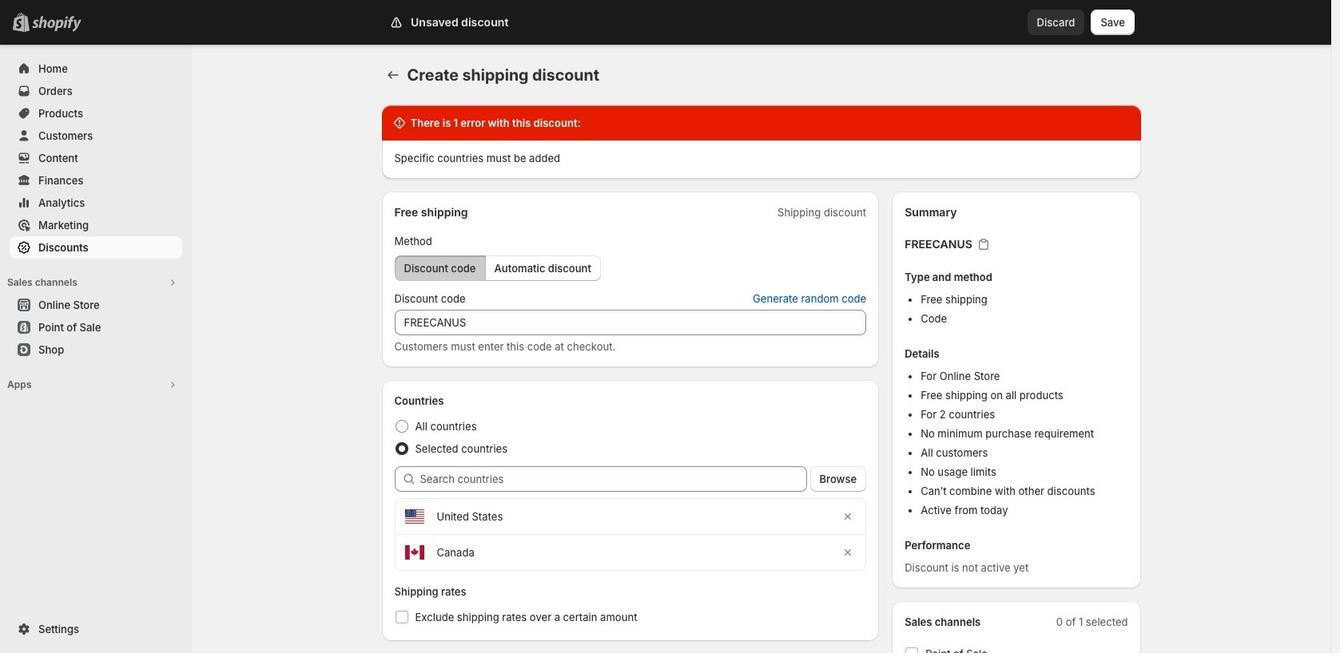 Task type: locate. For each thing, give the bounding box(es) containing it.
None text field
[[394, 310, 866, 336]]



Task type: vqa. For each thing, say whether or not it's contained in the screenshot.
Shopify image
yes



Task type: describe. For each thing, give the bounding box(es) containing it.
Search countries text field
[[420, 467, 807, 492]]

shopify image
[[32, 16, 82, 32]]



